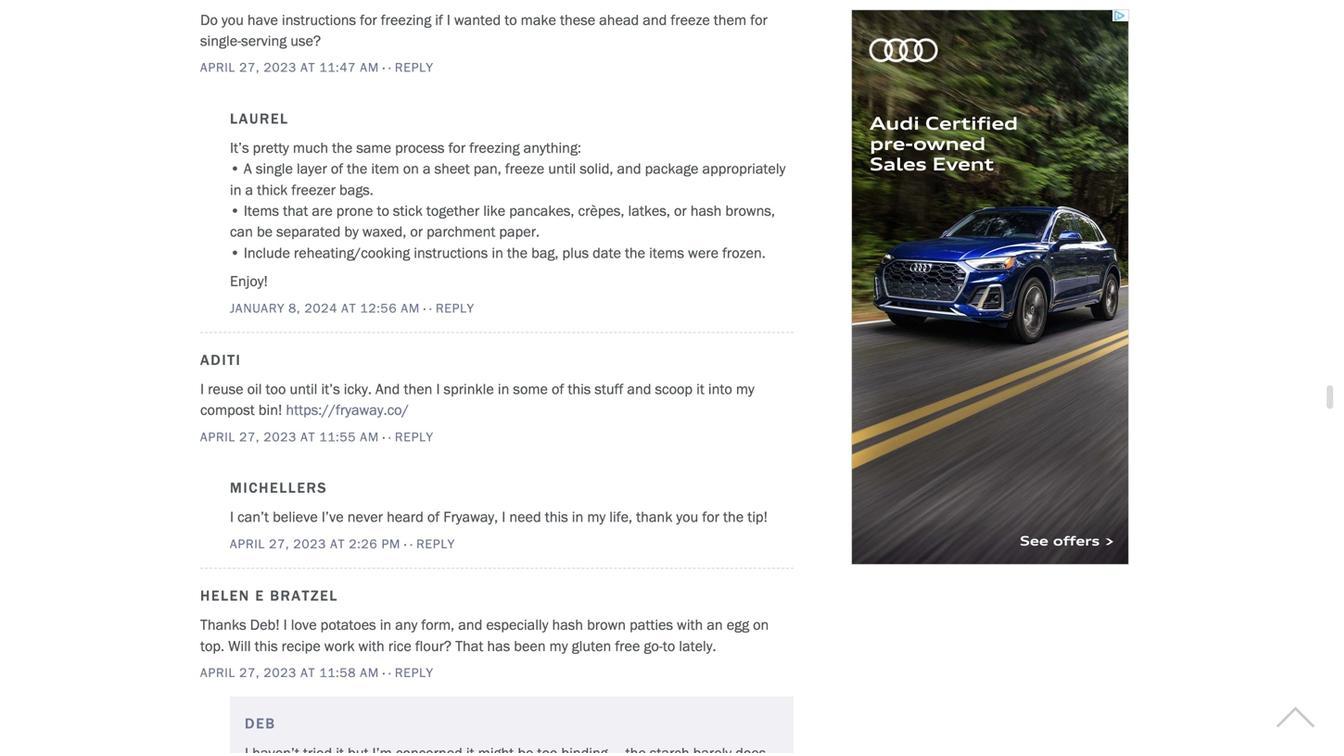 Task type: describe. For each thing, give the bounding box(es) containing it.
reuse
[[208, 380, 243, 398]]

reply link right 12:56
[[430, 300, 474, 316]]

egg
[[727, 616, 749, 634]]

helen
[[200, 587, 250, 605]]

too
[[266, 380, 286, 398]]

include
[[244, 244, 290, 262]]

0 vertical spatial with
[[677, 616, 703, 634]]

of for layer
[[331, 160, 343, 178]]

will
[[228, 637, 251, 655]]

for left tip!
[[702, 508, 719, 526]]

were
[[688, 244, 719, 262]]

and inside it's pretty much the same process for freezing anything: • a single layer of the item on a sheet pan, freeze until solid, and package appropriately in a thick freezer bags. • items that are prone to stick together like pancakes, crèpes, latkes, or hash browns, can be separated by waxed, or parchment paper. • include reheating/cooking instructions in the bag, plus date the items were frozen.
[[617, 160, 641, 178]]

until inside it's pretty much the same process for freezing anything: • a single layer of the item on a sheet pan, freeze until solid, and package appropriately in a thick freezer bags. • items that are prone to stick together like pancakes, crèpes, latkes, or hash browns, can be separated by waxed, or parchment paper. • include reheating/cooking instructions in the bag, plus date the items were frozen.
[[548, 160, 576, 178]]

waxed,
[[362, 223, 406, 241]]

oil
[[247, 380, 262, 398]]

11:55
[[319, 429, 356, 445]]

it's
[[321, 380, 340, 398]]

in down paper.
[[492, 244, 503, 262]]

by
[[344, 223, 359, 241]]

do
[[200, 11, 218, 29]]

free
[[615, 637, 640, 655]]

1 horizontal spatial my
[[587, 508, 606, 526]]

top.
[[200, 637, 224, 655]]

gluten
[[572, 637, 611, 655]]

the down paper.
[[507, 244, 528, 262]]

april 27, 2023 at 11:58 am
[[200, 665, 379, 681]]

flour?
[[415, 637, 452, 655]]

in inside i reuse oil too until it's icky. and then i sprinkle in some of this stuff and scoop it into my compost bin!
[[498, 380, 509, 398]]

love
[[291, 616, 317, 634]]

latkes,
[[628, 202, 670, 220]]

bin!
[[258, 401, 282, 419]]

0 vertical spatial a
[[423, 160, 431, 178]]

appropriately
[[702, 160, 786, 178]]

package
[[645, 160, 699, 178]]

reply right the 11:47
[[395, 60, 433, 75]]

items
[[244, 202, 279, 220]]

sheet
[[435, 160, 470, 178]]

recipe
[[282, 637, 321, 655]]

these
[[560, 11, 595, 29]]

2023 for believe
[[293, 536, 326, 552]]

stick
[[393, 202, 423, 220]]

april 27, 2023 at 11:47 am
[[200, 60, 379, 75]]

1 • from the top
[[230, 160, 240, 178]]

single-
[[200, 32, 241, 50]]

0 horizontal spatial a
[[245, 181, 253, 199]]

at for until
[[301, 429, 315, 445]]

go-
[[644, 637, 663, 655]]

the left tip!
[[723, 508, 744, 526]]

has
[[487, 637, 510, 655]]

1 horizontal spatial you
[[676, 508, 698, 526]]

ahead
[[599, 11, 639, 29]]

27, for can't
[[269, 536, 289, 552]]

27, for deb!
[[239, 665, 260, 681]]

do you have instructions for freezing if i wanted to make these ahead and freeze them for single-serving use?
[[200, 11, 768, 50]]

hash inside it's pretty much the same process for freezing anything: • a single layer of the item on a sheet pan, freeze until solid, and package appropriately in a thick freezer bags. • items that are prone to stick together like pancakes, crèpes, latkes, or hash browns, can be separated by waxed, or parchment paper. • include reheating/cooking instructions in the bag, plus date the items were frozen.
[[691, 202, 722, 220]]

am for laurel
[[401, 300, 420, 316]]

in left life,
[[572, 508, 583, 526]]

solid,
[[580, 160, 613, 178]]

2024
[[305, 300, 338, 316]]

i inside thanks deb! i love potatoes in any form, and especially hash brown patties with an egg on top. will this recipe work with rice flour? that has been my gluten free go-to lately.
[[283, 616, 287, 634]]

0 vertical spatial or
[[674, 202, 687, 220]]

tip!
[[748, 508, 768, 526]]

use?
[[290, 32, 321, 50]]

plus
[[562, 244, 589, 262]]

thick
[[257, 181, 288, 199]]

believe
[[273, 508, 318, 526]]

2:26
[[349, 536, 378, 552]]

layer
[[297, 160, 327, 178]]

my inside i reuse oil too until it's icky. and then i sprinkle in some of this stuff and scoop it into my compost bin!
[[736, 380, 755, 398]]

e
[[255, 587, 265, 605]]

an
[[707, 616, 723, 634]]

2023 for i
[[264, 665, 297, 681]]

pan,
[[474, 160, 501, 178]]

the up bags.
[[347, 160, 367, 178]]

and
[[376, 380, 400, 398]]

8,
[[289, 300, 301, 316]]

on for item
[[403, 160, 419, 178]]

same
[[356, 139, 391, 157]]

bratzel
[[270, 587, 338, 605]]

and inside thanks deb! i love potatoes in any form, and especially hash brown patties with an egg on top. will this recipe work with rice flour? that has been my gluten free go-to lately.
[[458, 616, 482, 634]]

thank
[[636, 508, 673, 526]]

https://fryaway.co/
[[286, 401, 409, 419]]

process
[[395, 139, 445, 157]]

deb!
[[250, 616, 280, 634]]

april for deb!
[[200, 665, 236, 681]]

it
[[696, 380, 705, 398]]

icky.
[[344, 380, 372, 398]]

instructions inside the do you have instructions for freezing if i wanted to make these ahead and freeze them for single-serving use?
[[282, 11, 356, 29]]

are
[[312, 202, 333, 220]]

reply link for fryaway,
[[410, 536, 455, 552]]

it's
[[230, 139, 249, 157]]

reply for and
[[395, 429, 433, 445]]

aditi
[[200, 351, 241, 369]]

that
[[283, 202, 308, 220]]

at for never
[[330, 536, 345, 552]]

have
[[247, 11, 278, 29]]

need
[[509, 508, 541, 526]]

27, down serving
[[239, 60, 260, 75]]

stuff
[[595, 380, 623, 398]]

separated
[[276, 223, 341, 241]]

i reuse oil too until it's icky. and then i sprinkle in some of this stuff and scoop it into my compost bin!
[[200, 380, 755, 419]]

2 • from the top
[[230, 202, 240, 220]]

can
[[230, 223, 253, 241]]

life,
[[609, 508, 632, 526]]

a
[[244, 160, 252, 178]]

anything:
[[524, 139, 581, 157]]

crèpes,
[[578, 202, 624, 220]]



Task type: locate. For each thing, give the bounding box(es) containing it.
or
[[674, 202, 687, 220], [410, 223, 423, 241]]

on inside it's pretty much the same process for freezing anything: • a single layer of the item on a sheet pan, freeze until solid, and package appropriately in a thick freezer bags. • items that are prone to stick together like pancakes, crèpes, latkes, or hash browns, can be separated by waxed, or parchment paper. • include reheating/cooking instructions in the bag, plus date the items were frozen.
[[403, 160, 419, 178]]

thanks deb! i love potatoes in any form, and especially hash brown patties with an egg on top. will this recipe work with rice flour? that has been my gluten free go-to lately.
[[200, 616, 769, 655]]

reply right 12:56
[[436, 300, 474, 316]]

rice
[[388, 637, 411, 655]]

1 vertical spatial of
[[552, 380, 564, 398]]

at left 2:26
[[330, 536, 345, 552]]

0 horizontal spatial until
[[290, 380, 317, 398]]

been
[[514, 637, 546, 655]]

bag,
[[531, 244, 559, 262]]

reply down heard
[[416, 536, 455, 552]]

enjoy!
[[230, 272, 268, 290]]

on down process
[[403, 160, 419, 178]]

1 horizontal spatial of
[[427, 508, 440, 526]]

1 horizontal spatial hash
[[691, 202, 722, 220]]

january
[[230, 300, 285, 316]]

much
[[293, 139, 328, 157]]

1 vertical spatial or
[[410, 223, 423, 241]]

• left a
[[230, 160, 240, 178]]

2 vertical spatial of
[[427, 508, 440, 526]]

april
[[200, 60, 236, 75], [200, 429, 236, 445], [230, 536, 265, 552], [200, 665, 236, 681]]

freezing left if
[[381, 11, 431, 29]]

2 horizontal spatial to
[[663, 637, 675, 655]]

you inside the do you have instructions for freezing if i wanted to make these ahead and freeze them for single-serving use?
[[222, 11, 244, 29]]

freezing inside the do you have instructions for freezing if i wanted to make these ahead and freeze them for single-serving use?
[[381, 11, 431, 29]]

and inside the do you have instructions for freezing if i wanted to make these ahead and freeze them for single-serving use?
[[643, 11, 667, 29]]

1 vertical spatial a
[[245, 181, 253, 199]]

a down a
[[245, 181, 253, 199]]

them
[[714, 11, 747, 29]]

like
[[483, 202, 506, 220]]

0 vertical spatial this
[[568, 380, 591, 398]]

until
[[548, 160, 576, 178], [290, 380, 317, 398]]

to inside the do you have instructions for freezing if i wanted to make these ahead and freeze them for single-serving use?
[[505, 11, 517, 29]]

freeze inside the do you have instructions for freezing if i wanted to make these ahead and freeze them for single-serving use?
[[671, 11, 710, 29]]

27, for reuse
[[239, 429, 260, 445]]

am right 11:58
[[360, 665, 379, 681]]

fryaway,
[[443, 508, 498, 526]]

0 horizontal spatial instructions
[[282, 11, 356, 29]]

and inside i reuse oil too until it's icky. and then i sprinkle in some of this stuff and scoop it into my compost bin!
[[627, 380, 651, 398]]

at right 2024 on the top left of the page
[[341, 300, 356, 316]]

0 horizontal spatial freezing
[[381, 11, 431, 29]]

of
[[331, 160, 343, 178], [552, 380, 564, 398], [427, 508, 440, 526]]

form,
[[421, 616, 455, 634]]

it's pretty much the same process for freezing anything: • a single layer of the item on a sheet pan, freeze until solid, and package appropriately in a thick freezer bags. • items that are prone to stick together like pancakes, crèpes, latkes, or hash browns, can be separated by waxed, or parchment paper. • include reheating/cooking instructions in the bag, plus date the items were frozen.
[[230, 139, 786, 262]]

april for can't
[[230, 536, 265, 552]]

april down compost
[[200, 429, 236, 445]]

this left stuff
[[568, 380, 591, 398]]

april down single-
[[200, 60, 236, 75]]

helen e bratzel
[[200, 587, 338, 605]]

i left reuse
[[200, 380, 204, 398]]

freezer
[[291, 181, 336, 199]]

0 vertical spatial freeze
[[671, 11, 710, 29]]

reply for form,
[[395, 665, 433, 681]]

am for helen e bratzel
[[360, 665, 379, 681]]

12:56
[[360, 300, 397, 316]]

i've
[[322, 508, 344, 526]]

and right stuff
[[627, 380, 651, 398]]

am right the 11:47
[[360, 60, 379, 75]]

1 vertical spatial instructions
[[414, 244, 488, 262]]

on for egg
[[753, 616, 769, 634]]

reply link for and
[[389, 429, 433, 445]]

2 horizontal spatial my
[[736, 380, 755, 398]]

advertisement element
[[851, 9, 1129, 566]]

at down use?
[[301, 60, 315, 75]]

instructions down "parchment"
[[414, 244, 488, 262]]

i left love
[[283, 616, 287, 634]]

2023 down serving
[[264, 60, 297, 75]]

hash up gluten
[[552, 616, 583, 634]]

this inside i reuse oil too until it's icky. and then i sprinkle in some of this stuff and scoop it into my compost bin!
[[568, 380, 591, 398]]

lately.
[[679, 637, 716, 655]]

you
[[222, 11, 244, 29], [676, 508, 698, 526]]

2 vertical spatial •
[[230, 244, 240, 262]]

1 horizontal spatial with
[[677, 616, 703, 634]]

never
[[347, 508, 383, 526]]

freezing up the pan,
[[469, 139, 520, 157]]

instructions up use?
[[282, 11, 356, 29]]

my right into on the right bottom of page
[[736, 380, 755, 398]]

of inside i reuse oil too until it's icky. and then i sprinkle in some of this stuff and scoop it into my compost bin!
[[552, 380, 564, 398]]

reply link down heard
[[410, 536, 455, 552]]

reheating/cooking
[[294, 244, 410, 262]]

i inside the do you have instructions for freezing if i wanted to make these ahead and freeze them for single-serving use?
[[447, 11, 451, 29]]

i right if
[[447, 11, 451, 29]]

1 vertical spatial to
[[377, 202, 389, 220]]

1 vertical spatial •
[[230, 202, 240, 220]]

0 vertical spatial instructions
[[282, 11, 356, 29]]

january 8, 2024 at 12:56 am
[[230, 300, 420, 316]]

1 vertical spatial on
[[753, 616, 769, 634]]

2023 down bin!
[[264, 429, 297, 445]]

2 vertical spatial to
[[663, 637, 675, 655]]

until down anything:
[[548, 160, 576, 178]]

of right some
[[552, 380, 564, 398]]

for right them
[[750, 11, 768, 29]]

be
[[257, 223, 273, 241]]

0 vertical spatial freezing
[[381, 11, 431, 29]]

with left rice
[[358, 637, 385, 655]]

then
[[404, 380, 432, 398]]

at down recipe
[[301, 665, 315, 681]]

you right do
[[222, 11, 244, 29]]

michellers
[[230, 479, 327, 497]]

together
[[426, 202, 480, 220]]

2023 down believe
[[293, 536, 326, 552]]

2 horizontal spatial of
[[552, 380, 564, 398]]

1 horizontal spatial until
[[548, 160, 576, 178]]

heard
[[387, 508, 424, 526]]

any
[[395, 616, 418, 634]]

until left it's
[[290, 380, 317, 398]]

0 horizontal spatial my
[[550, 637, 568, 655]]

make
[[521, 11, 556, 29]]

0 vertical spatial •
[[230, 160, 240, 178]]

0 vertical spatial to
[[505, 11, 517, 29]]

freeze inside it's pretty much the same process for freezing anything: • a single layer of the item on a sheet pan, freeze until solid, and package appropriately in a thick freezer bags. • items that are prone to stick together like pancakes, crèpes, latkes, or hash browns, can be separated by waxed, or parchment paper. • include reheating/cooking instructions in the bag, plus date the items were frozen.
[[505, 160, 545, 178]]

1 vertical spatial this
[[545, 508, 568, 526]]

0 horizontal spatial on
[[403, 160, 419, 178]]

you right thank in the bottom of the page
[[676, 508, 698, 526]]

my
[[736, 380, 755, 398], [587, 508, 606, 526], [550, 637, 568, 655]]

0 horizontal spatial freeze
[[505, 160, 545, 178]]

freeze down anything:
[[505, 160, 545, 178]]

of for some
[[552, 380, 564, 398]]

0 vertical spatial until
[[548, 160, 576, 178]]

item
[[371, 160, 399, 178]]

and up that
[[458, 616, 482, 634]]

1 horizontal spatial to
[[505, 11, 517, 29]]

0 vertical spatial my
[[736, 380, 755, 398]]

reply for fryaway,
[[416, 536, 455, 552]]

0 vertical spatial on
[[403, 160, 419, 178]]

reply link down rice
[[389, 665, 433, 681]]

and right solid,
[[617, 160, 641, 178]]

thanks
[[200, 616, 246, 634]]

i right "then"
[[436, 380, 440, 398]]

on right egg
[[753, 616, 769, 634]]

0 vertical spatial of
[[331, 160, 343, 178]]

3 • from the top
[[230, 244, 240, 262]]

reply link right the 11:47
[[389, 60, 433, 75]]

brown
[[587, 616, 626, 634]]

in inside thanks deb! i love potatoes in any form, and especially hash brown patties with an egg on top. will this recipe work with rice flour? that has been my gluten free go-to lately.
[[380, 616, 391, 634]]

0 horizontal spatial of
[[331, 160, 343, 178]]

single
[[256, 160, 293, 178]]

with up lately.
[[677, 616, 703, 634]]

this down deb!
[[255, 637, 278, 655]]

1 vertical spatial hash
[[552, 616, 583, 634]]

in left any
[[380, 616, 391, 634]]

of inside it's pretty much the same process for freezing anything: • a single layer of the item on a sheet pan, freeze until solid, and package appropriately in a thick freezer bags. • items that are prone to stick together like pancakes, crèpes, latkes, or hash browns, can be separated by waxed, or parchment paper. • include reheating/cooking instructions in the bag, plus date the items were frozen.
[[331, 160, 343, 178]]

27, down will
[[239, 665, 260, 681]]

i can't believe i've never heard of fryaway, i need this in my life, thank you for the tip!
[[230, 508, 768, 526]]

freezing inside it's pretty much the same process for freezing anything: • a single layer of the item on a sheet pan, freeze until solid, and package appropriately in a thick freezer bags. • items that are prone to stick together like pancakes, crèpes, latkes, or hash browns, can be separated by waxed, or parchment paper. • include reheating/cooking instructions in the bag, plus date the items were frozen.
[[469, 139, 520, 157]]

patties
[[630, 616, 673, 634]]

11:58
[[319, 665, 356, 681]]

1 horizontal spatial freezing
[[469, 139, 520, 157]]

in left thick
[[230, 181, 242, 199]]

freeze
[[671, 11, 710, 29], [505, 160, 545, 178]]

if
[[435, 11, 443, 29]]

2023 for oil
[[264, 429, 297, 445]]

frozen.
[[722, 244, 766, 262]]

a
[[423, 160, 431, 178], [245, 181, 253, 199]]

to left make
[[505, 11, 517, 29]]

on
[[403, 160, 419, 178], [753, 616, 769, 634]]

1 horizontal spatial freeze
[[671, 11, 710, 29]]

i left can't
[[230, 508, 234, 526]]

reply
[[395, 60, 433, 75], [436, 300, 474, 316], [395, 429, 433, 445], [416, 536, 455, 552], [395, 665, 433, 681]]

serving
[[241, 32, 287, 50]]

can't
[[237, 508, 269, 526]]

am right 11:55
[[360, 429, 379, 445]]

for up sheet
[[448, 139, 466, 157]]

or right latkes,
[[674, 202, 687, 220]]

None search field
[[76, 45, 1206, 101]]

bags.
[[339, 181, 374, 199]]

0 horizontal spatial hash
[[552, 616, 583, 634]]

0 horizontal spatial to
[[377, 202, 389, 220]]

especially
[[486, 616, 548, 634]]

11:47
[[319, 60, 356, 75]]

compost
[[200, 401, 255, 419]]

that
[[455, 637, 483, 655]]

of right layer
[[331, 160, 343, 178]]

freezing
[[381, 11, 431, 29], [469, 139, 520, 157]]

at for potatoes
[[301, 665, 315, 681]]

2 vertical spatial my
[[550, 637, 568, 655]]

sprinkle
[[444, 380, 494, 398]]

0 horizontal spatial or
[[410, 223, 423, 241]]

1 vertical spatial with
[[358, 637, 385, 655]]

some
[[513, 380, 548, 398]]

to up waxed,
[[377, 202, 389, 220]]

1 vertical spatial you
[[676, 508, 698, 526]]

27, down believe
[[269, 536, 289, 552]]

• down can
[[230, 244, 240, 262]]

0 horizontal spatial you
[[222, 11, 244, 29]]

1 vertical spatial freezing
[[469, 139, 520, 157]]

my inside thanks deb! i love potatoes in any form, and especially hash brown patties with an egg on top. will this recipe work with rice flour? that has been my gluten free go-to lately.
[[550, 637, 568, 655]]

the
[[332, 139, 353, 157], [347, 160, 367, 178], [507, 244, 528, 262], [625, 244, 645, 262], [723, 508, 744, 526]]

browns,
[[725, 202, 775, 220]]

deb link
[[245, 715, 276, 733]]

this right need
[[545, 508, 568, 526]]

april down top. at the left bottom
[[200, 665, 236, 681]]

• up can
[[230, 202, 240, 220]]

the right date
[[625, 244, 645, 262]]

for
[[360, 11, 377, 29], [750, 11, 768, 29], [448, 139, 466, 157], [702, 508, 719, 526]]

my left life,
[[587, 508, 606, 526]]

pancakes,
[[509, 202, 574, 220]]

and right ahead
[[643, 11, 667, 29]]

my right been
[[550, 637, 568, 655]]

1 horizontal spatial a
[[423, 160, 431, 178]]

april down can't
[[230, 536, 265, 552]]

1 horizontal spatial on
[[753, 616, 769, 634]]

on inside thanks deb! i love potatoes in any form, and especially hash brown patties with an egg on top. will this recipe work with rice flour? that has been my gluten free go-to lately.
[[753, 616, 769, 634]]

at left 11:55
[[301, 429, 315, 445]]

27, down bin!
[[239, 429, 260, 445]]

0 vertical spatial hash
[[691, 202, 722, 220]]

parchment
[[427, 223, 495, 241]]

paper.
[[499, 223, 540, 241]]

in left some
[[498, 380, 509, 398]]

am for aditi
[[360, 429, 379, 445]]

2 vertical spatial this
[[255, 637, 278, 655]]

work
[[324, 637, 355, 655]]

potatoes
[[321, 616, 376, 634]]

1 horizontal spatial instructions
[[414, 244, 488, 262]]

scoop
[[655, 380, 693, 398]]

wanted
[[454, 11, 501, 29]]

of right heard
[[427, 508, 440, 526]]

april for reuse
[[200, 429, 236, 445]]

i
[[447, 11, 451, 29], [200, 380, 204, 398], [436, 380, 440, 398], [230, 508, 234, 526], [502, 508, 506, 526], [283, 616, 287, 634]]

1 horizontal spatial or
[[674, 202, 687, 220]]

2023 down recipe
[[264, 665, 297, 681]]

to inside it's pretty much the same process for freezing anything: • a single layer of the item on a sheet pan, freeze until solid, and package appropriately in a thick freezer bags. • items that are prone to stick together like pancakes, crèpes, latkes, or hash browns, can be separated by waxed, or parchment paper. • include reheating/cooking instructions in the bag, plus date the items were frozen.
[[377, 202, 389, 220]]

reply link down "then"
[[389, 429, 433, 445]]

am right 12:56
[[401, 300, 420, 316]]

reply link for form,
[[389, 665, 433, 681]]

hash up were
[[691, 202, 722, 220]]

this inside thanks deb! i love potatoes in any form, and especially hash brown patties with an egg on top. will this recipe work with rice flour? that has been my gluten free go-to lately.
[[255, 637, 278, 655]]

1 vertical spatial until
[[290, 380, 317, 398]]

a down process
[[423, 160, 431, 178]]

pretty
[[253, 139, 289, 157]]

hash
[[691, 202, 722, 220], [552, 616, 583, 634]]

1 vertical spatial my
[[587, 508, 606, 526]]

april 27, 2023 at 2:26 pm
[[230, 536, 401, 552]]

0 vertical spatial you
[[222, 11, 244, 29]]

reply down "then"
[[395, 429, 433, 445]]

instructions inside it's pretty much the same process for freezing anything: • a single layer of the item on a sheet pan, freeze until solid, and package appropriately in a thick freezer bags. • items that are prone to stick together like pancakes, crèpes, latkes, or hash browns, can be separated by waxed, or parchment paper. • include reheating/cooking instructions in the bag, plus date the items were frozen.
[[414, 244, 488, 262]]

i left need
[[502, 508, 506, 526]]

prone
[[336, 202, 373, 220]]

for inside it's pretty much the same process for freezing anything: • a single layer of the item on a sheet pan, freeze until solid, and package appropriately in a thick freezer bags. • items that are prone to stick together like pancakes, crèpes, latkes, or hash browns, can be separated by waxed, or parchment paper. • include reheating/cooking instructions in the bag, plus date the items were frozen.
[[448, 139, 466, 157]]

until inside i reuse oil too until it's icky. and then i sprinkle in some of this stuff and scoop it into my compost bin!
[[290, 380, 317, 398]]

to inside thanks deb! i love potatoes in any form, and especially hash brown patties with an egg on top. will this recipe work with rice flour? that has been my gluten free go-to lately.
[[663, 637, 675, 655]]

hash inside thanks deb! i love potatoes in any form, and especially hash brown patties with an egg on top. will this recipe work with rice flour? that has been my gluten free go-to lately.
[[552, 616, 583, 634]]

reply down rice
[[395, 665, 433, 681]]

or down the stick
[[410, 223, 423, 241]]

the left same
[[332, 139, 353, 157]]

•
[[230, 160, 240, 178], [230, 202, 240, 220], [230, 244, 240, 262]]

2023
[[264, 60, 297, 75], [264, 429, 297, 445], [293, 536, 326, 552], [264, 665, 297, 681]]

0 horizontal spatial with
[[358, 637, 385, 655]]

for left if
[[360, 11, 377, 29]]

pm
[[382, 536, 401, 552]]

freeze left them
[[671, 11, 710, 29]]

1 vertical spatial freeze
[[505, 160, 545, 178]]

to down patties
[[663, 637, 675, 655]]



Task type: vqa. For each thing, say whether or not it's contained in the screenshot.
'Bed'
no



